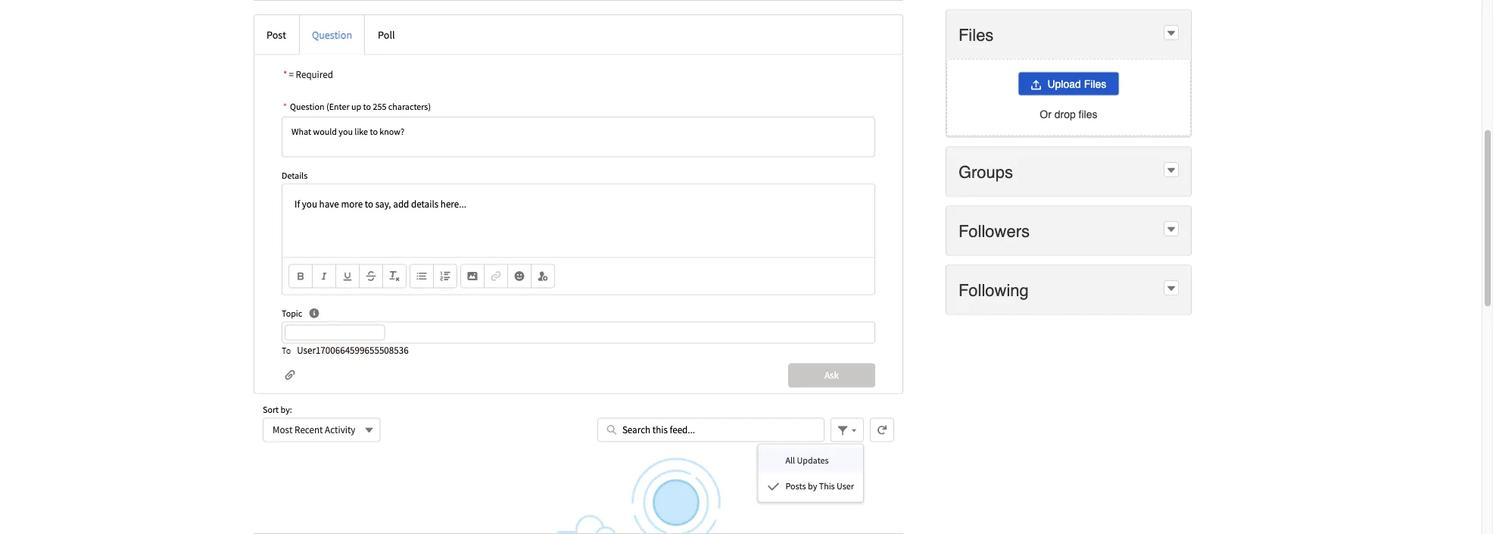 Task type: locate. For each thing, give the bounding box(es) containing it.
post link
[[255, 15, 299, 54]]

* for * = required
[[283, 68, 287, 81]]

files
[[1079, 108, 1098, 120]]

up
[[351, 101, 361, 112]]

text default image inside the 'files' element
[[1166, 28, 1177, 39]]

2 vertical spatial text default image
[[1166, 283, 1177, 294]]

0 vertical spatial text default image
[[1166, 28, 1177, 39]]

* question (enter up to 255 characters)
[[283, 101, 431, 112]]

1 vertical spatial *
[[283, 101, 287, 112]]

question inside the 'question' link
[[312, 28, 352, 41]]

poll link
[[365, 15, 408, 54]]

following link
[[959, 279, 1032, 300]]

3 text default image from the top
[[1166, 283, 1177, 294]]

1 text default image from the top
[[1166, 28, 1177, 39]]

sort by:
[[263, 404, 292, 415]]

2 * from the top
[[283, 101, 287, 112]]

menu containing all updates
[[759, 447, 863, 499]]

upload files
[[1048, 78, 1107, 90]]

user
[[837, 480, 854, 491]]

upload
[[1048, 78, 1082, 90]]

recent
[[295, 423, 323, 436]]

ask
[[825, 369, 839, 381]]

by
[[808, 480, 818, 491]]

1 vertical spatial text default image
[[768, 481, 780, 493]]

2 text default image from the top
[[1166, 165, 1177, 176]]

to
[[282, 344, 291, 356]]

1 horizontal spatial text default image
[[1166, 224, 1177, 235]]

sort
[[263, 404, 279, 415]]

1 horizontal spatial files
[[1085, 78, 1107, 90]]

toolbar inside tab panel
[[283, 257, 875, 294]]

toolbar
[[283, 257, 875, 294]]

following
[[959, 280, 1029, 299]]

*
[[283, 68, 287, 81], [283, 101, 287, 112]]

question left (enter
[[290, 101, 325, 112]]

tab panel containing post
[[254, 14, 904, 534]]

tab panel
[[254, 14, 904, 534]]

required
[[296, 68, 333, 81]]

menu
[[759, 447, 863, 499]]

followers link
[[959, 220, 1033, 241]]

Details text field
[[283, 184, 875, 257]]

1 vertical spatial text default image
[[1166, 165, 1177, 176]]

* left =
[[283, 68, 287, 81]]

files
[[959, 25, 994, 44], [1085, 78, 1107, 90]]

0 vertical spatial *
[[283, 68, 287, 81]]

all
[[786, 454, 795, 466]]

format text element
[[289, 264, 407, 288]]

0 horizontal spatial files
[[959, 25, 994, 44]]

question up "required"
[[312, 28, 352, 41]]

tab list
[[254, 0, 904, 1]]

text default image
[[1166, 28, 1177, 39], [1166, 165, 1177, 176], [1166, 283, 1177, 294]]

* for * question (enter up to 255 characters)
[[283, 101, 287, 112]]

most
[[273, 423, 293, 436]]

1 * from the top
[[283, 68, 287, 81]]

0 vertical spatial files
[[959, 25, 994, 44]]

0 vertical spatial question
[[312, 28, 352, 41]]

question
[[312, 28, 352, 41], [290, 101, 325, 112]]

this
[[819, 480, 835, 491]]

files link
[[959, 24, 997, 45]]

0 horizontal spatial text default image
[[768, 481, 780, 493]]

followers
[[959, 221, 1030, 240]]

text default image
[[1166, 224, 1177, 235], [768, 481, 780, 493]]

drop
[[1055, 108, 1076, 120]]

Search this feed... search field
[[598, 418, 825, 442]]

* down * = required at the left top
[[283, 101, 287, 112]]



Task type: describe. For each thing, give the bounding box(es) containing it.
to user1700664599655508536
[[282, 344, 409, 356]]

Add Topic text field
[[285, 324, 385, 340]]

Sort by: button
[[263, 418, 381, 442]]

* = required
[[283, 68, 333, 81]]

groups
[[959, 162, 1014, 181]]

to
[[363, 101, 371, 112]]

by:
[[281, 404, 292, 415]]

1 vertical spatial files
[[1085, 78, 1107, 90]]

most recent activity
[[273, 423, 356, 436]]

updates
[[797, 454, 829, 466]]

or drop files
[[1040, 108, 1098, 120]]

menu inside tab panel
[[759, 447, 863, 499]]

activity
[[325, 423, 356, 436]]

topic
[[282, 308, 302, 319]]

files element
[[946, 10, 1192, 138]]

all updates
[[786, 454, 829, 466]]

user1700664599655508536
[[297, 344, 409, 356]]

ask button
[[788, 363, 876, 387]]

groups link
[[959, 161, 1017, 182]]

(enter
[[326, 101, 350, 112]]

characters)
[[388, 101, 431, 112]]

text default image inside posts by this user "link"
[[768, 481, 780, 493]]

What would you like to know? text field
[[282, 116, 876, 157]]

details
[[282, 170, 308, 182]]

question link
[[299, 15, 365, 54]]

posts by this user
[[786, 480, 854, 491]]

poll
[[378, 28, 395, 41]]

insert content element
[[461, 264, 555, 288]]

text default image for following
[[1166, 283, 1177, 294]]

0 vertical spatial text default image
[[1166, 224, 1177, 235]]

post
[[267, 28, 286, 41]]

255
[[373, 101, 387, 112]]

or
[[1040, 108, 1052, 120]]

1 vertical spatial question
[[290, 101, 325, 112]]

align text element
[[410, 264, 458, 288]]

text default image for files
[[1166, 28, 1177, 39]]

posts by this user link
[[759, 473, 863, 499]]

all updates link
[[759, 447, 863, 473]]

=
[[289, 68, 294, 81]]

text default image for groups
[[1166, 165, 1177, 176]]

posts
[[786, 480, 806, 491]]



